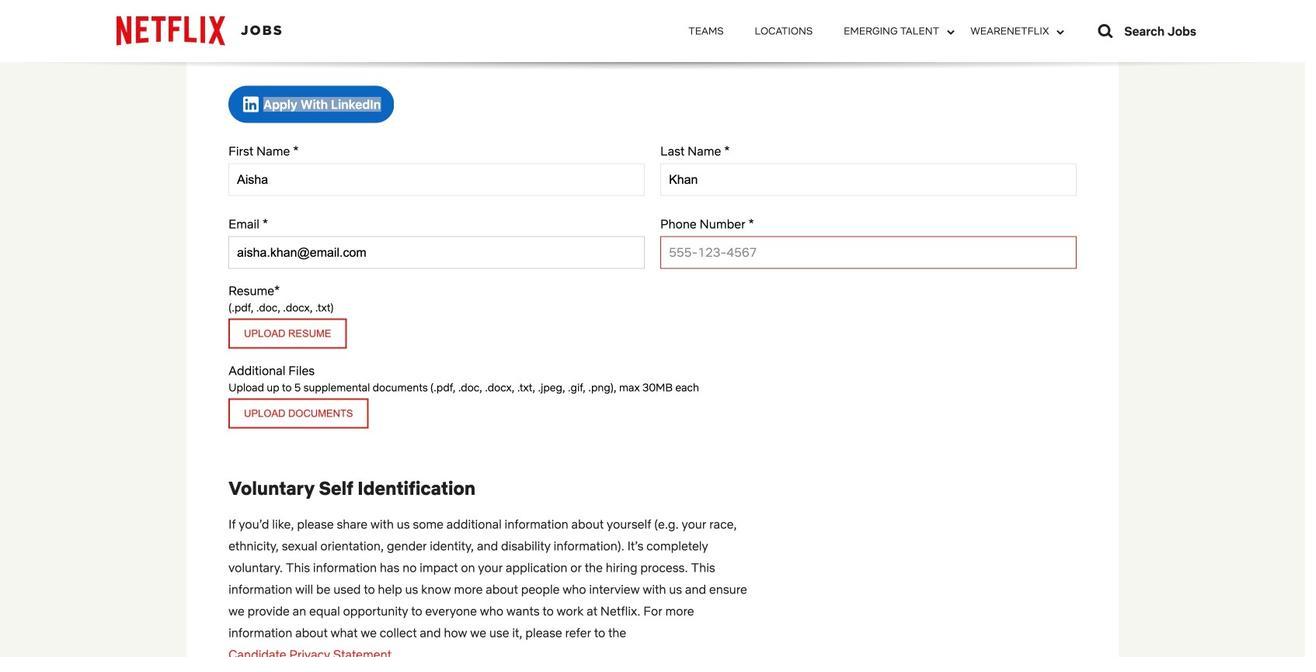 Task type: locate. For each thing, give the bounding box(es) containing it.
Spellman text field
[[660, 164, 1077, 196]]

sabrina.spellman@netflix.com email field
[[228, 237, 645, 269]]



Task type: describe. For each thing, give the bounding box(es) containing it.
Sabrina text field
[[228, 164, 645, 196]]



